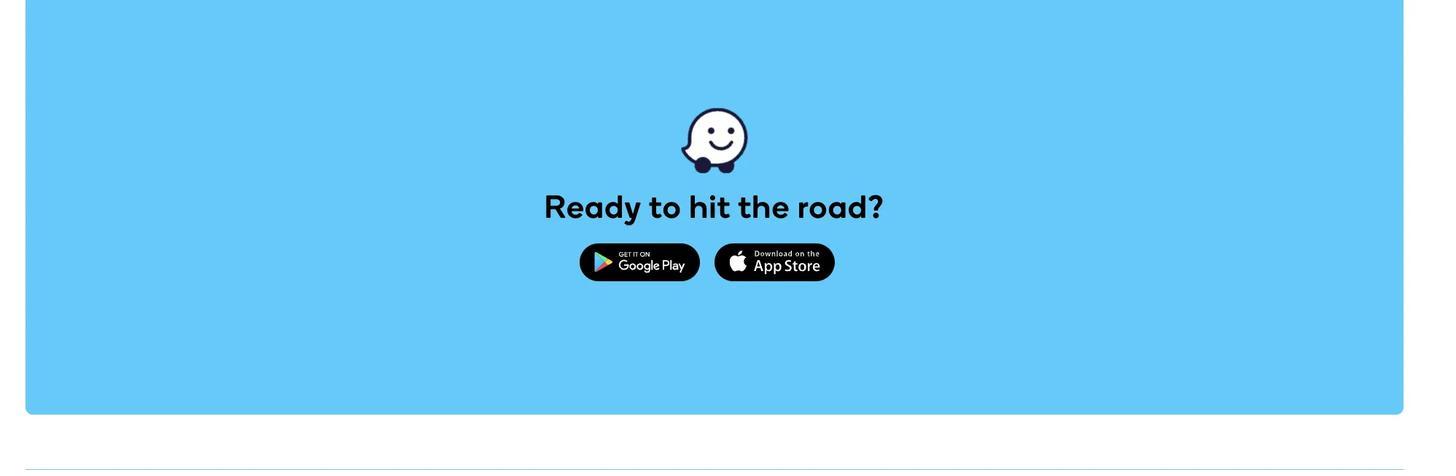 Task type: locate. For each thing, give the bounding box(es) containing it.
the
[[738, 188, 790, 226]]

hit
[[689, 188, 731, 226]]

ready
[[544, 188, 642, 226]]



Task type: vqa. For each thing, say whether or not it's contained in the screenshot.
YMCA, within the CHINATOWN YMCA, MANHATTAN ADDRESS
no



Task type: describe. For each thing, give the bounding box(es) containing it.
ready to hit the road?
[[544, 188, 885, 226]]

road?
[[798, 188, 885, 226]]

to
[[649, 188, 682, 226]]



